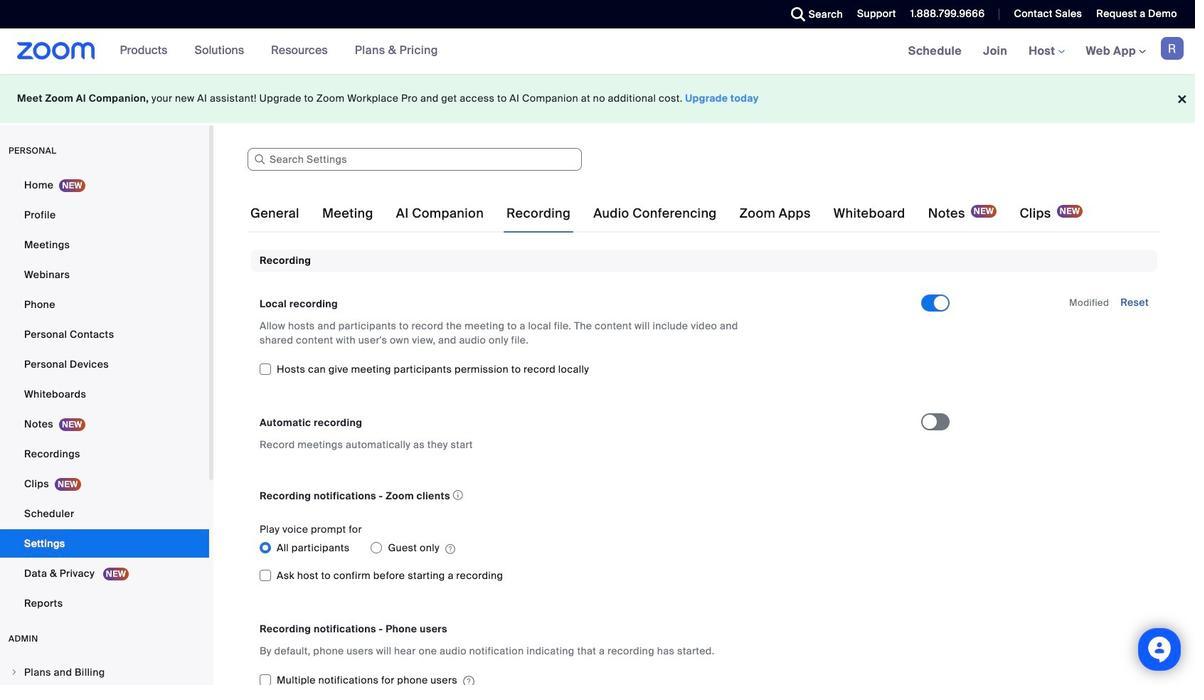 Task type: vqa. For each thing, say whether or not it's contained in the screenshot.
Zoom Logo
yes



Task type: locate. For each thing, give the bounding box(es) containing it.
option group inside recording element
[[260, 537, 921, 559]]

tabs of my account settings page tab list
[[248, 194, 1086, 233]]

option group
[[260, 537, 921, 559]]

meetings navigation
[[898, 28, 1195, 75]]

application
[[260, 486, 909, 505]]

banner
[[0, 28, 1195, 75]]

product information navigation
[[109, 28, 449, 74]]

learn more about multiple notifications for phone users image
[[463, 675, 475, 685]]

Search Settings text field
[[248, 148, 582, 171]]

menu item
[[0, 659, 209, 685]]

footer
[[0, 74, 1195, 123]]

recording element
[[251, 250, 1158, 685]]

profile picture image
[[1161, 37, 1184, 60]]



Task type: describe. For each thing, give the bounding box(es) containing it.
application inside recording element
[[260, 486, 909, 505]]

info outline image
[[453, 486, 463, 505]]

right image
[[10, 668, 18, 677]]

learn more about guest only image
[[445, 543, 455, 556]]

personal menu menu
[[0, 171, 209, 619]]

zoom logo image
[[17, 42, 95, 60]]



